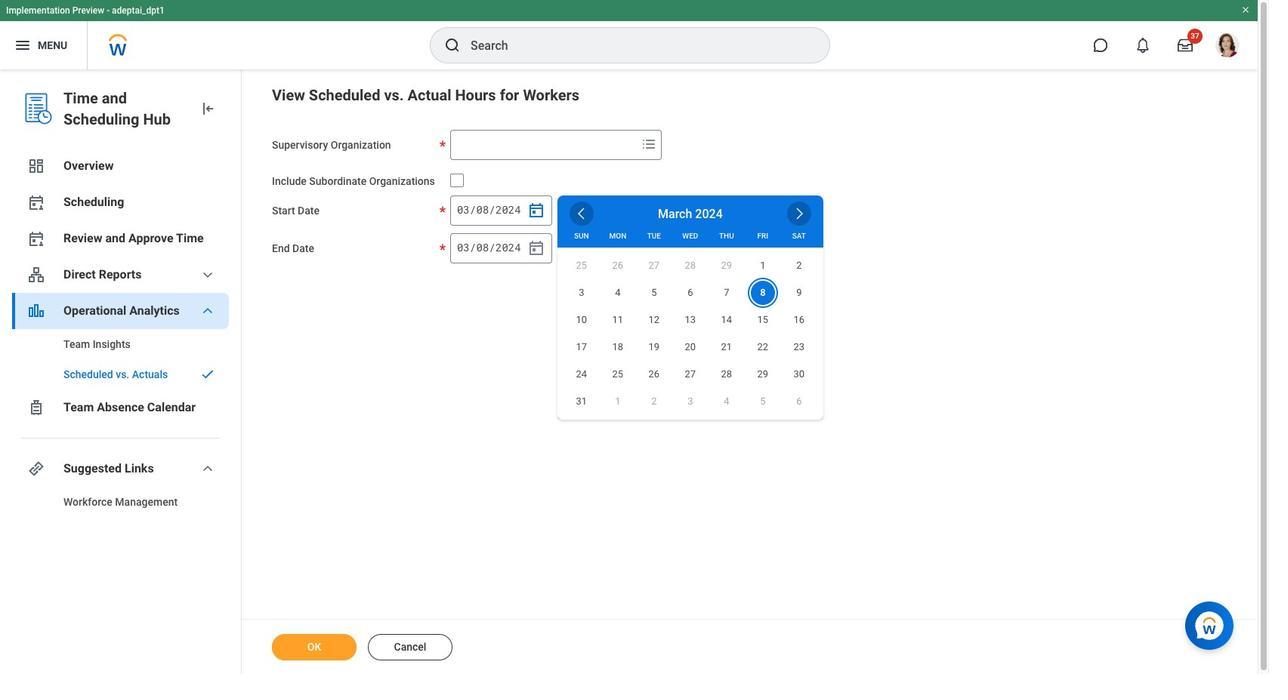 Task type: describe. For each thing, give the bounding box(es) containing it.
-
[[107, 5, 110, 16]]

28 for leftmost 28 button
[[685, 260, 696, 271]]

0 horizontal spatial 5 button
[[642, 281, 666, 305]]

tue
[[647, 232, 661, 240]]

2024 inside application
[[695, 207, 723, 221]]

1 vertical spatial 3
[[688, 396, 693, 407]]

08 for start date
[[476, 203, 489, 217]]

0 horizontal spatial 26 button
[[606, 254, 630, 278]]

cancel
[[394, 641, 426, 653]]

25 for 25 button to the bottom
[[612, 369, 623, 380]]

close environment banner image
[[1241, 5, 1250, 14]]

scheduled vs. actuals
[[63, 369, 168, 381]]

0 horizontal spatial 28 button
[[678, 254, 702, 278]]

0 vertical spatial 3 button
[[569, 281, 594, 305]]

chevron down small image for reports
[[199, 266, 217, 284]]

1 vertical spatial 5 button
[[751, 390, 775, 414]]

1 vertical spatial 26 button
[[642, 362, 666, 387]]

1 horizontal spatial 27 button
[[678, 362, 702, 387]]

suggested links
[[63, 462, 154, 476]]

review
[[63, 231, 102, 246]]

navigation pane region
[[0, 69, 242, 675]]

0 vertical spatial scheduled
[[309, 86, 380, 104]]

1 for 1 button to the top
[[760, 260, 766, 271]]

12 button
[[642, 308, 666, 332]]

chevron right image
[[792, 206, 807, 221]]

1 horizontal spatial 2 button
[[787, 254, 811, 278]]

16 button
[[787, 308, 811, 332]]

calendar user solid image for review and approve time
[[27, 230, 45, 248]]

6 for left 6 button
[[688, 287, 693, 298]]

end date
[[272, 242, 314, 254]]

2 for the rightmost 2 button
[[796, 260, 802, 271]]

for
[[500, 86, 519, 104]]

suggested
[[63, 462, 122, 476]]

adeptai_dpt1
[[112, 5, 165, 16]]

start date group
[[450, 195, 552, 226]]

0 vertical spatial 1 button
[[751, 254, 775, 278]]

1 horizontal spatial 29 button
[[751, 362, 775, 387]]

view
[[272, 86, 305, 104]]

calendar
[[147, 400, 196, 415]]

actuals
[[132, 369, 168, 381]]

start date
[[272, 205, 320, 217]]

1 vertical spatial 5
[[760, 396, 766, 407]]

overview
[[63, 159, 114, 173]]

15
[[757, 314, 768, 326]]

justify image
[[14, 36, 32, 54]]

management
[[115, 496, 178, 508]]

subordinate
[[309, 175, 367, 187]]

march
[[658, 207, 692, 221]]

30 button
[[787, 362, 811, 387]]

14 button
[[715, 308, 739, 332]]

Search Workday  search field
[[471, 29, 798, 62]]

direct
[[63, 267, 96, 282]]

inbox large image
[[1178, 38, 1193, 53]]

1 horizontal spatial 3 button
[[678, 390, 702, 414]]

2024 for start date
[[496, 203, 521, 217]]

calendar user solid image for scheduling
[[27, 193, 45, 212]]

hub
[[143, 110, 171, 128]]

ok button
[[272, 635, 357, 661]]

18
[[612, 341, 623, 353]]

and for time
[[102, 89, 127, 107]]

review and approve time
[[63, 231, 204, 246]]

implementation preview -   adeptai_dpt1
[[6, 5, 165, 16]]

16
[[794, 314, 805, 326]]

include subordinate organizations
[[272, 175, 435, 187]]

thu
[[719, 232, 734, 240]]

actual
[[408, 86, 451, 104]]

9 button
[[787, 281, 811, 305]]

sat
[[792, 232, 806, 240]]

team for team insights
[[63, 338, 90, 351]]

10
[[576, 314, 587, 326]]

workforce management
[[63, 496, 178, 508]]

9
[[796, 287, 802, 298]]

check image
[[199, 367, 217, 382]]

dashboard image
[[27, 157, 45, 175]]

cancel button
[[368, 635, 452, 661]]

scheduling inside time and scheduling hub
[[63, 110, 139, 128]]

time inside time and scheduling hub
[[63, 89, 98, 107]]

prompts image
[[640, 135, 658, 153]]

chevron down small image for analytics
[[199, 302, 217, 320]]

scheduled inside scheduled vs. actuals "link"
[[63, 369, 113, 381]]

team insights link
[[12, 329, 229, 360]]

1 for left 1 button
[[615, 396, 621, 407]]

37
[[1191, 32, 1199, 40]]

start
[[272, 205, 295, 217]]

fri
[[757, 232, 768, 240]]

03 / 08 / 2024 for start date
[[457, 203, 521, 217]]

25 for the left 25 button
[[576, 260, 587, 271]]

17
[[576, 341, 587, 353]]

links
[[125, 462, 154, 476]]

date for start date
[[298, 205, 320, 217]]

implementation
[[6, 5, 70, 16]]

8 button
[[751, 281, 775, 305]]

27 for the 27 button to the right
[[685, 369, 696, 380]]

team for team absence calendar
[[63, 400, 94, 415]]

21
[[721, 341, 732, 353]]

absence
[[97, 400, 144, 415]]

date for end date
[[292, 242, 314, 254]]

team absence calendar
[[63, 400, 196, 415]]

28 for rightmost 28 button
[[721, 369, 732, 380]]

31 button
[[569, 390, 594, 414]]

0 horizontal spatial 5
[[651, 287, 657, 298]]

Supervisory Organization field
[[451, 131, 637, 159]]

supervisory organization
[[272, 139, 391, 151]]

preview
[[72, 5, 104, 16]]

0 vertical spatial 27 button
[[642, 254, 666, 278]]

team absence calendar link
[[12, 390, 229, 426]]

wed
[[682, 232, 698, 240]]

13
[[685, 314, 696, 326]]

11
[[612, 314, 623, 326]]

0 horizontal spatial 29 button
[[715, 254, 739, 278]]

0 horizontal spatial 1 button
[[606, 390, 630, 414]]

18 button
[[606, 335, 630, 359]]

mon
[[609, 232, 626, 240]]

march  2024
[[658, 207, 723, 221]]

0 horizontal spatial 4
[[615, 287, 621, 298]]

include
[[272, 175, 307, 187]]

31
[[576, 396, 587, 407]]

22 button
[[751, 335, 775, 359]]

chart image
[[27, 302, 45, 320]]

19 button
[[642, 335, 666, 359]]

overview link
[[12, 148, 229, 184]]

operational analytics button
[[12, 293, 229, 329]]

0 vertical spatial 26
[[612, 260, 623, 271]]

14
[[721, 314, 732, 326]]

view scheduled vs. actual hours for workers
[[272, 86, 579, 104]]

15 button
[[751, 308, 775, 332]]

0 horizontal spatial 2 button
[[642, 390, 666, 414]]

direct reports
[[63, 267, 142, 282]]

0 vertical spatial 3
[[579, 287, 584, 298]]

1 horizontal spatial 6 button
[[787, 390, 811, 414]]

scheduling link
[[12, 184, 229, 221]]

7
[[724, 287, 729, 298]]



Task type: vqa. For each thing, say whether or not it's contained in the screenshot.
16
yes



Task type: locate. For each thing, give the bounding box(es) containing it.
approve
[[128, 231, 173, 246]]

2024 inside start date group
[[496, 203, 521, 217]]

time
[[63, 89, 98, 107], [176, 231, 204, 246]]

1 vertical spatial 03
[[457, 241, 470, 255]]

scheduling inside scheduling link
[[63, 195, 124, 209]]

2024 down start date group
[[496, 241, 521, 255]]

0 vertical spatial 28 button
[[678, 254, 702, 278]]

25 button down 18 button
[[606, 362, 630, 387]]

link image
[[27, 460, 45, 478]]

and for review
[[105, 231, 125, 246]]

transformation import image
[[199, 100, 217, 118]]

5 down 22 button
[[760, 396, 766, 407]]

5
[[651, 287, 657, 298], [760, 396, 766, 407]]

vs. left 'actual'
[[384, 86, 404, 104]]

chevron down small image inside direct reports 'dropdown button'
[[199, 266, 217, 284]]

team inside the operational analytics "element"
[[63, 338, 90, 351]]

view team image
[[27, 266, 45, 284]]

2 down 19 button
[[651, 396, 657, 407]]

end
[[272, 242, 290, 254]]

2 vertical spatial chevron down small image
[[199, 460, 217, 478]]

0 horizontal spatial 27 button
[[642, 254, 666, 278]]

1 03 / 08 / 2024 from the top
[[457, 203, 521, 217]]

1 right 31 button
[[615, 396, 621, 407]]

1 horizontal spatial 5
[[760, 396, 766, 407]]

28 button down 21 button
[[715, 362, 739, 387]]

1 horizontal spatial 26
[[649, 369, 660, 380]]

1 vertical spatial 27
[[685, 369, 696, 380]]

and inside time and scheduling hub
[[102, 89, 127, 107]]

5 button down 22 button
[[751, 390, 775, 414]]

29 down 22 button
[[757, 369, 768, 380]]

08
[[476, 203, 489, 217], [476, 241, 489, 255]]

1 vertical spatial team
[[63, 400, 94, 415]]

8
[[760, 287, 766, 298]]

0 vertical spatial 1
[[760, 260, 766, 271]]

1 scheduling from the top
[[63, 110, 139, 128]]

19
[[649, 341, 660, 353]]

0 horizontal spatial 2
[[651, 396, 657, 407]]

03 / 08 / 2024 up end date group
[[457, 203, 521, 217]]

03 for end date
[[457, 241, 470, 255]]

2 03 / 08 / 2024 from the top
[[457, 241, 521, 255]]

1 vertical spatial calendar image
[[527, 239, 545, 257]]

chevron down small image for links
[[199, 460, 217, 478]]

1 vertical spatial 6 button
[[787, 390, 811, 414]]

2 button down 19 button
[[642, 390, 666, 414]]

0 vertical spatial 5 button
[[642, 281, 666, 305]]

1 chevron down small image from the top
[[199, 266, 217, 284]]

1 horizontal spatial 6
[[796, 396, 802, 407]]

calendar user solid image up the view team icon
[[27, 230, 45, 248]]

2 button up 9
[[787, 254, 811, 278]]

vs.
[[384, 86, 404, 104], [116, 369, 129, 381]]

3 button down 20 button
[[678, 390, 702, 414]]

team left absence at the bottom of page
[[63, 400, 94, 415]]

27 button down 'tue'
[[642, 254, 666, 278]]

6 button up 13
[[678, 281, 702, 305]]

1 up 8
[[760, 260, 766, 271]]

6 down 30 button
[[796, 396, 802, 407]]

1 horizontal spatial 3
[[688, 396, 693, 407]]

29 button up "7"
[[715, 254, 739, 278]]

27
[[649, 260, 660, 271], [685, 369, 696, 380]]

1 vertical spatial 25 button
[[606, 362, 630, 387]]

workforce
[[63, 496, 112, 508]]

1
[[760, 260, 766, 271], [615, 396, 621, 407]]

1 vertical spatial 3 button
[[678, 390, 702, 414]]

and right review
[[105, 231, 125, 246]]

organizations
[[369, 175, 435, 187]]

sun
[[574, 232, 589, 240]]

1 vertical spatial 28 button
[[715, 362, 739, 387]]

review and approve time link
[[12, 221, 229, 257]]

20
[[685, 341, 696, 353]]

4 up 11
[[615, 287, 621, 298]]

chevron left image
[[574, 206, 589, 221]]

21 button
[[715, 335, 739, 359]]

2 calendar user solid image from the top
[[27, 230, 45, 248]]

1 button
[[751, 254, 775, 278], [606, 390, 630, 414]]

0 horizontal spatial 3
[[579, 287, 584, 298]]

1 horizontal spatial time
[[176, 231, 204, 246]]

27 for topmost the 27 button
[[649, 260, 660, 271]]

03 / 08 / 2024 inside end date group
[[457, 241, 521, 255]]

03 inside end date group
[[457, 241, 470, 255]]

29 button down 22 button
[[751, 362, 775, 387]]

1 vertical spatial calendar user solid image
[[27, 230, 45, 248]]

03 inside start date group
[[457, 203, 470, 217]]

26 button
[[606, 254, 630, 278], [642, 362, 666, 387]]

0 vertical spatial 08
[[476, 203, 489, 217]]

27 down 20 button
[[685, 369, 696, 380]]

calendar image inside start date group
[[527, 202, 545, 220]]

08 inside start date group
[[476, 203, 489, 217]]

0 vertical spatial 03
[[457, 203, 470, 217]]

workers
[[523, 86, 579, 104]]

1 vertical spatial 29 button
[[751, 362, 775, 387]]

6
[[688, 287, 693, 298], [796, 396, 802, 407]]

1 horizontal spatial scheduled
[[309, 86, 380, 104]]

28
[[685, 260, 696, 271], [721, 369, 732, 380]]

2
[[796, 260, 802, 271], [651, 396, 657, 407]]

time right approve
[[176, 231, 204, 246]]

03 / 08 / 2024 down start date group
[[457, 241, 521, 255]]

calendar user solid image down dashboard image
[[27, 193, 45, 212]]

2 08 from the top
[[476, 241, 489, 255]]

1 team from the top
[[63, 338, 90, 351]]

1 03 from the top
[[457, 203, 470, 217]]

time and scheduling hub element
[[63, 88, 187, 130]]

0 vertical spatial 25 button
[[569, 254, 594, 278]]

1 vertical spatial time
[[176, 231, 204, 246]]

0 vertical spatial 29 button
[[715, 254, 739, 278]]

time and scheduling hub
[[63, 89, 171, 128]]

29 button
[[715, 254, 739, 278], [751, 362, 775, 387]]

0 vertical spatial 25
[[576, 260, 587, 271]]

0 vertical spatial team
[[63, 338, 90, 351]]

4 down 21 button
[[724, 396, 729, 407]]

24
[[576, 369, 587, 380]]

25 down 18 button
[[612, 369, 623, 380]]

1 vertical spatial 25
[[612, 369, 623, 380]]

calendar image for end date
[[527, 239, 545, 257]]

1 button right 31 button
[[606, 390, 630, 414]]

2024 for end date
[[496, 241, 521, 255]]

1 vertical spatial scheduled
[[63, 369, 113, 381]]

calendar user solid image inside scheduling link
[[27, 193, 45, 212]]

1 calendar user solid image from the top
[[27, 193, 45, 212]]

2 chevron down small image from the top
[[199, 302, 217, 320]]

team left insights
[[63, 338, 90, 351]]

end date group
[[450, 233, 552, 263]]

1 horizontal spatial 26 button
[[642, 362, 666, 387]]

1 vertical spatial 6
[[796, 396, 802, 407]]

1 vertical spatial 4
[[724, 396, 729, 407]]

0 horizontal spatial 3 button
[[569, 281, 594, 305]]

0 vertical spatial 26 button
[[606, 254, 630, 278]]

scheduled
[[309, 86, 380, 104], [63, 369, 113, 381]]

2 team from the top
[[63, 400, 94, 415]]

and up the overview link
[[102, 89, 127, 107]]

20 button
[[678, 335, 702, 359]]

3
[[579, 287, 584, 298], [688, 396, 693, 407]]

scheduling down the overview
[[63, 195, 124, 209]]

28 down wed
[[685, 260, 696, 271]]

3 up 10 in the top of the page
[[579, 287, 584, 298]]

30
[[794, 369, 805, 380]]

27 down 'tue'
[[649, 260, 660, 271]]

0 horizontal spatial 6 button
[[678, 281, 702, 305]]

3 chevron down small image from the top
[[199, 460, 217, 478]]

0 vertical spatial 4 button
[[606, 281, 630, 305]]

1 vertical spatial 4 button
[[715, 390, 739, 414]]

task timeoff image
[[27, 399, 45, 417]]

organization
[[331, 139, 391, 151]]

1 horizontal spatial 1
[[760, 260, 766, 271]]

1 horizontal spatial 28
[[721, 369, 732, 380]]

scheduling up the overview
[[63, 110, 139, 128]]

2024
[[496, 203, 521, 217], [695, 207, 723, 221], [496, 241, 521, 255]]

26 down mon
[[612, 260, 623, 271]]

operational
[[63, 304, 126, 318]]

1 horizontal spatial vs.
[[384, 86, 404, 104]]

03 for start date
[[457, 203, 470, 217]]

1 vertical spatial vs.
[[116, 369, 129, 381]]

0 vertical spatial 03 / 08 / 2024
[[457, 203, 521, 217]]

26 button down mon
[[606, 254, 630, 278]]

scheduling
[[63, 110, 139, 128], [63, 195, 124, 209]]

calendar user solid image
[[27, 193, 45, 212], [27, 230, 45, 248]]

profile logan mcneil image
[[1215, 33, 1240, 60]]

1 vertical spatial 28
[[721, 369, 732, 380]]

0 vertical spatial 5
[[651, 287, 657, 298]]

1 vertical spatial 2
[[651, 396, 657, 407]]

5 button up 12
[[642, 281, 666, 305]]

1 horizontal spatial 2
[[796, 260, 802, 271]]

4 button up 11
[[606, 281, 630, 305]]

notifications large image
[[1135, 38, 1151, 53]]

0 horizontal spatial 4 button
[[606, 281, 630, 305]]

29 up "7"
[[721, 260, 732, 271]]

calendar image left sun
[[527, 239, 545, 257]]

0 vertical spatial 28
[[685, 260, 696, 271]]

25 button
[[569, 254, 594, 278], [606, 362, 630, 387]]

menu banner
[[0, 0, 1258, 69]]

calendar user solid image inside review and approve time link
[[27, 230, 45, 248]]

10 button
[[569, 308, 594, 332]]

27 button down 20 button
[[678, 362, 702, 387]]

date
[[298, 205, 320, 217], [292, 242, 314, 254]]

search image
[[443, 36, 462, 54]]

25
[[576, 260, 587, 271], [612, 369, 623, 380]]

37 button
[[1169, 29, 1203, 62]]

scheduled vs. actuals link
[[12, 360, 229, 390]]

0 vertical spatial time
[[63, 89, 98, 107]]

26 button down 19 button
[[642, 362, 666, 387]]

workforce management link
[[12, 487, 229, 517]]

2 for 2 button to the left
[[651, 396, 657, 407]]

28 button
[[678, 254, 702, 278], [715, 362, 739, 387]]

6 button down 30 button
[[787, 390, 811, 414]]

calendar image inside end date group
[[527, 239, 545, 257]]

/
[[470, 203, 476, 217], [489, 203, 495, 217], [470, 241, 476, 255], [489, 241, 495, 255]]

ok
[[307, 641, 321, 653]]

03 down start date group
[[457, 241, 470, 255]]

03 / 08 / 2024 for end date
[[457, 241, 521, 255]]

0 vertical spatial 6
[[688, 287, 693, 298]]

1 vertical spatial 26
[[649, 369, 660, 380]]

0 vertical spatial scheduling
[[63, 110, 139, 128]]

and
[[102, 89, 127, 107], [105, 231, 125, 246]]

1 vertical spatial 1 button
[[606, 390, 630, 414]]

0 horizontal spatial 25 button
[[569, 254, 594, 278]]

08 for end date
[[476, 241, 489, 255]]

11 button
[[606, 308, 630, 332]]

hours
[[455, 86, 496, 104]]

0 vertical spatial calendar image
[[527, 202, 545, 220]]

calendar image left chevron left image
[[527, 202, 545, 220]]

1 horizontal spatial 25
[[612, 369, 623, 380]]

03 / 08 / 2024 inside start date group
[[457, 203, 521, 217]]

1 calendar image from the top
[[527, 202, 545, 220]]

menu
[[38, 39, 67, 51]]

0 horizontal spatial vs.
[[116, 369, 129, 381]]

2 up 9
[[796, 260, 802, 271]]

2 button
[[787, 254, 811, 278], [642, 390, 666, 414]]

scheduled up supervisory organization at the left
[[309, 86, 380, 104]]

23
[[794, 341, 805, 353]]

13 button
[[678, 308, 702, 332]]

1 button up 8
[[751, 254, 775, 278]]

0 vertical spatial 27
[[649, 260, 660, 271]]

0 horizontal spatial 1
[[615, 396, 621, 407]]

5 up 12
[[651, 287, 657, 298]]

suggested links button
[[12, 451, 229, 487]]

menu button
[[0, 21, 87, 69]]

reports
[[99, 267, 142, 282]]

1 vertical spatial and
[[105, 231, 125, 246]]

calendar image for start date
[[527, 202, 545, 220]]

03
[[457, 203, 470, 217], [457, 241, 470, 255]]

0 vertical spatial date
[[298, 205, 320, 217]]

4 button down 21 button
[[715, 390, 739, 414]]

03 up end date group
[[457, 203, 470, 217]]

1 vertical spatial 1
[[615, 396, 621, 407]]

1 horizontal spatial 28 button
[[715, 362, 739, 387]]

0 vertical spatial 29
[[721, 260, 732, 271]]

1 horizontal spatial 4 button
[[715, 390, 739, 414]]

28 down 21 button
[[721, 369, 732, 380]]

08 inside end date group
[[476, 241, 489, 255]]

26 down 19 button
[[649, 369, 660, 380]]

team
[[63, 338, 90, 351], [63, 400, 94, 415]]

1 08 from the top
[[476, 203, 489, 217]]

7 button
[[715, 281, 739, 305]]

march  2024 application
[[557, 195, 823, 420]]

date right the end
[[292, 242, 314, 254]]

0 horizontal spatial time
[[63, 89, 98, 107]]

operational analytics element
[[12, 329, 229, 390]]

team insights
[[63, 338, 131, 351]]

1 horizontal spatial 5 button
[[751, 390, 775, 414]]

calendar image
[[527, 202, 545, 220], [527, 239, 545, 257]]

2024 up end date group
[[496, 203, 521, 217]]

0 vertical spatial and
[[102, 89, 127, 107]]

1 horizontal spatial 27
[[685, 369, 696, 380]]

1 vertical spatial chevron down small image
[[199, 302, 217, 320]]

28 button down wed
[[678, 254, 702, 278]]

3 down 20 button
[[688, 396, 693, 407]]

1 vertical spatial scheduling
[[63, 195, 124, 209]]

1 vertical spatial 08
[[476, 241, 489, 255]]

2 scheduling from the top
[[63, 195, 124, 209]]

1 horizontal spatial 29
[[757, 369, 768, 380]]

0 vertical spatial 6 button
[[678, 281, 702, 305]]

2 calendar image from the top
[[527, 239, 545, 257]]

time down menu
[[63, 89, 98, 107]]

0 vertical spatial calendar user solid image
[[27, 193, 45, 212]]

3 button up 10 in the top of the page
[[569, 281, 594, 305]]

6 for right 6 button
[[796, 396, 802, 407]]

0 horizontal spatial 28
[[685, 260, 696, 271]]

25 down sun
[[576, 260, 587, 271]]

1 vertical spatial 27 button
[[678, 362, 702, 387]]

1 horizontal spatial 4
[[724, 396, 729, 407]]

25 button down sun
[[569, 254, 594, 278]]

08 up end date group
[[476, 203, 489, 217]]

scheduled down team insights
[[63, 369, 113, 381]]

direct reports button
[[12, 257, 229, 293]]

chevron down small image
[[199, 266, 217, 284], [199, 302, 217, 320], [199, 460, 217, 478]]

08 down start date group
[[476, 241, 489, 255]]

insights
[[93, 338, 131, 351]]

2024 up thu
[[695, 207, 723, 221]]

vs. left actuals at the left
[[116, 369, 129, 381]]

6 up 13
[[688, 287, 693, 298]]

analytics
[[129, 304, 180, 318]]

0 horizontal spatial 25
[[576, 260, 587, 271]]

1 vertical spatial date
[[292, 242, 314, 254]]

vs. inside "link"
[[116, 369, 129, 381]]

4 button
[[606, 281, 630, 305], [715, 390, 739, 414]]

1 vertical spatial 2 button
[[642, 390, 666, 414]]

supervisory
[[272, 139, 328, 151]]

23 button
[[787, 335, 811, 359]]

2 03 from the top
[[457, 241, 470, 255]]

22
[[757, 341, 768, 353]]

2024 inside end date group
[[496, 241, 521, 255]]

date right start
[[298, 205, 320, 217]]



